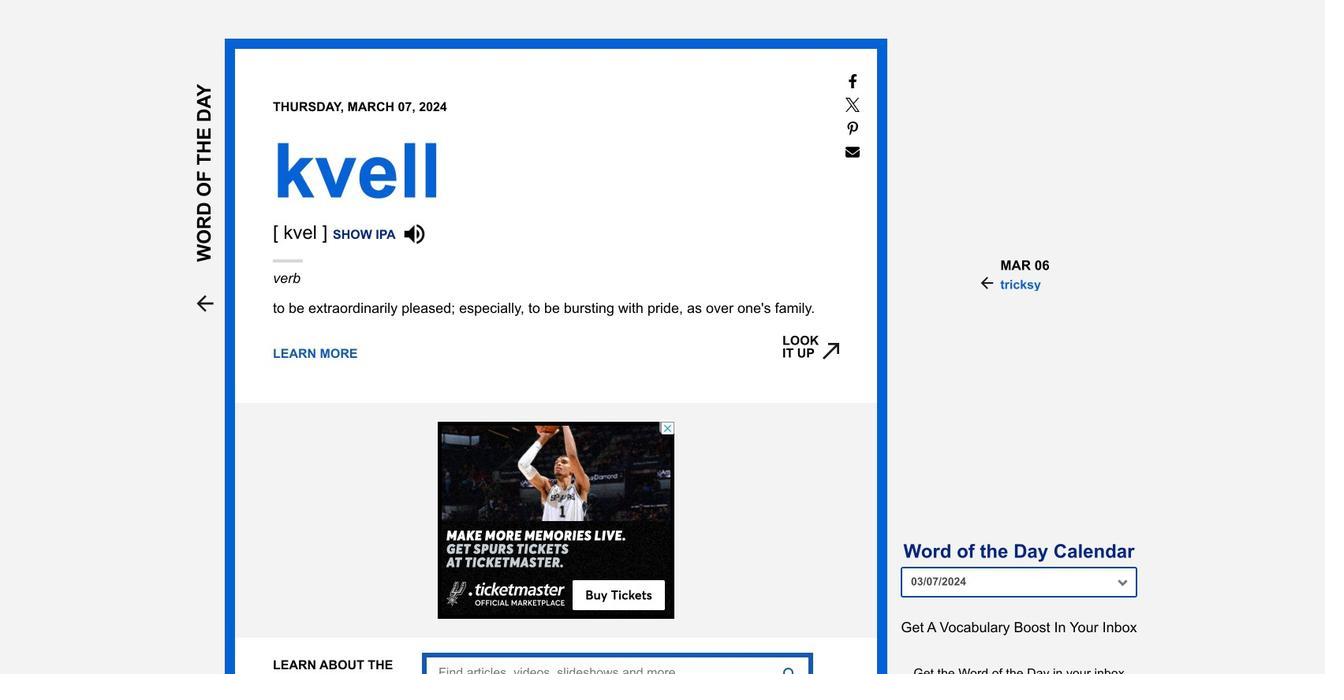Task type: vqa. For each thing, say whether or not it's contained in the screenshot.
other
no



Task type: describe. For each thing, give the bounding box(es) containing it.
Find articles, videos, slideshows and more text field
[[422, 653, 813, 674]]

advertisement element
[[438, 422, 674, 619]]



Task type: locate. For each thing, give the bounding box(es) containing it.
None search field
[[422, 653, 813, 674]]



